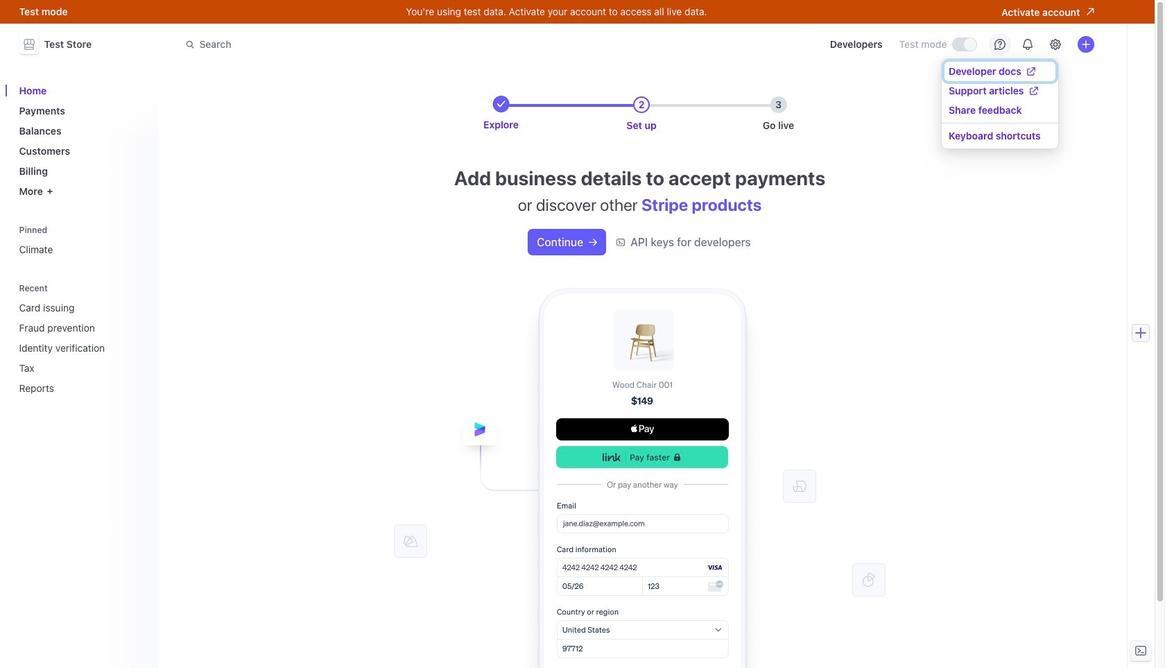 Task type: vqa. For each thing, say whether or not it's contained in the screenshot.
Create link
no



Task type: locate. For each thing, give the bounding box(es) containing it.
None search field
[[177, 32, 569, 57]]

1 recent element from the top
[[14, 279, 150, 400]]

Test mode checkbox
[[953, 38, 977, 51]]

group
[[942, 62, 1059, 120]]

help menu
[[942, 59, 1059, 148]]

pinned element
[[14, 220, 150, 261]]

svg image
[[589, 238, 598, 247]]

core navigation links element
[[14, 79, 150, 203]]

recent element
[[14, 279, 150, 400], [14, 296, 150, 400]]

edit pins image
[[136, 226, 144, 234]]



Task type: describe. For each thing, give the bounding box(es) containing it.
Search text field
[[177, 32, 569, 57]]

clear history image
[[136, 284, 144, 292]]

notifications image
[[1022, 39, 1034, 50]]

help image
[[995, 39, 1006, 50]]

2 recent element from the top
[[14, 296, 150, 400]]

settings image
[[1050, 39, 1061, 50]]



